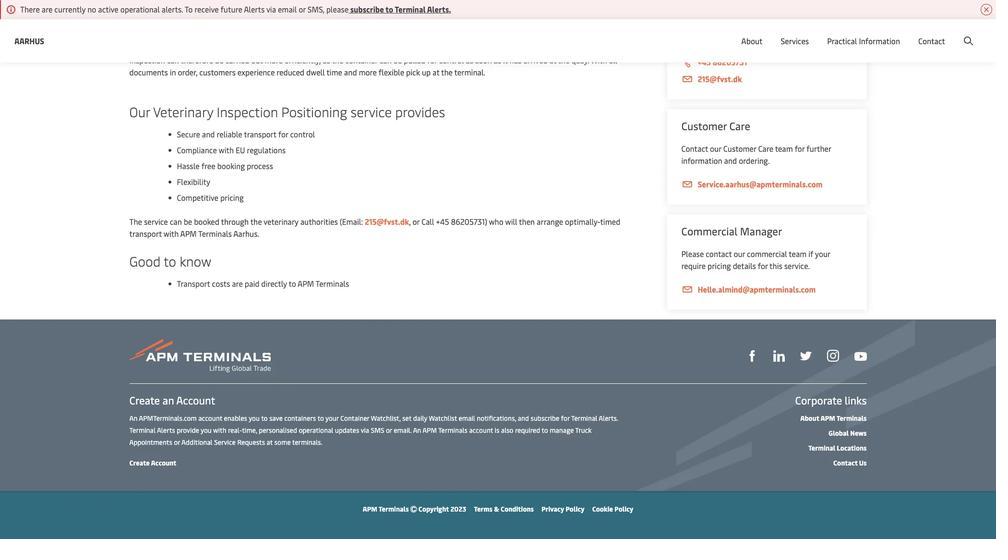 Task type: describe. For each thing, give the bounding box(es) containing it.
contact for contact us
[[834, 458, 858, 467]]

0 horizontal spatial email
[[278, 4, 297, 14]]

reduced
[[277, 67, 305, 77]]

or down the "provide" at the left bottom of page
[[174, 438, 180, 447]]

and inside inspection can therefore be carried out more efficiently, as the container can be pulled for control as soon as it has arrived at the quay. with all documents in order, customers experience reduced dwell time and more flexible pick up at the terminal.
[[344, 67, 357, 77]]

1 horizontal spatial service
[[351, 102, 392, 121]]

carried
[[226, 55, 250, 65]]

services
[[781, 36, 810, 46]]

arrange inside , or call +45 86205731) who will then arrange optimally-timed transport with apm terminals aarhus.
[[537, 216, 564, 227]]

0 horizontal spatial pricing
[[220, 192, 244, 203]]

us
[[808, 21, 816, 32]]

alerts. inside the an apmterminals.com account enables you to save containers to your container watchlist, set daily watchlist email notifications, and subscribe for terminal alerts. terminal alerts provide you with real-time, personalised operational updates via sms or email. an apm terminals account is also required to manage truck appointments or additional service requests at some terminals.
[[599, 414, 619, 423]]

us
[[860, 458, 867, 467]]

0 horizontal spatial more
[[265, 55, 283, 65]]

,
[[409, 216, 411, 227]]

create account link
[[129, 458, 177, 467]]

paid
[[245, 278, 260, 289]]

1 horizontal spatial are
[[232, 278, 243, 289]]

good
[[129, 252, 161, 270]]

practical information
[[828, 36, 901, 46]]

efficiently,
[[285, 55, 321, 65]]

/
[[921, 28, 924, 39]]

0 horizontal spatial are
[[42, 4, 53, 14]]

process,
[[257, 31, 285, 41]]

1 horizontal spatial inspection
[[444, 19, 479, 29]]

details
[[733, 260, 757, 271]]

1 vertical spatial account
[[176, 393, 215, 407]]

email inside the an apmterminals.com account enables you to save containers to your container watchlist, set daily watchlist email notifications, and subscribe for terminal alerts. terminal alerts provide you with real-time, personalised operational updates via sms or email. an apm terminals account is also required to manage truck appointments or additional service requests at some terminals.
[[459, 414, 476, 423]]

team for customer care
[[776, 143, 793, 154]]

and inside the to comply with eu regulations, containers containing animal products must pass veterinary inspection before being cleared for onward transport. to optimise the inspection process, apm terminals can transport your container between the terminal and inspection areas.
[[516, 31, 528, 41]]

0 vertical spatial alerts
[[244, 4, 265, 14]]

onward
[[566, 19, 591, 29]]

, or call +45 86205731) who will then arrange optimally-timed transport with apm terminals aarhus.
[[129, 216, 621, 239]]

1 horizontal spatial to
[[165, 31, 173, 41]]

login
[[901, 28, 920, 39]]

linkedin__x28_alt_x29__3_ link
[[774, 349, 785, 362]]

1 vertical spatial transport
[[244, 129, 277, 139]]

for inside the please contact our commercial team if your require pricing details for this service.
[[758, 260, 768, 271]]

1 vertical spatial an
[[413, 426, 421, 435]]

fill 44 link
[[801, 349, 812, 362]]

0 vertical spatial subscribe
[[351, 4, 384, 14]]

out
[[251, 55, 263, 65]]

has
[[510, 55, 522, 65]]

youtube image
[[855, 352, 867, 361]]

0 horizontal spatial care
[[730, 119, 751, 133]]

or inside , or call +45 86205731) who will then arrange optimally-timed transport with apm terminals aarhus.
[[413, 216, 420, 227]]

the left quay. at right
[[559, 55, 570, 65]]

additional
[[182, 438, 213, 447]]

0 vertical spatial create
[[926, 28, 949, 39]]

86205731) who
[[451, 216, 504, 227]]

create for create account
[[129, 458, 150, 467]]

switch
[[726, 28, 749, 38]]

provide
[[177, 426, 199, 435]]

service.
[[785, 260, 810, 271]]

86205731
[[713, 57, 748, 67]]

terminals inside , or call +45 86205731) who will then arrange optimally-timed transport with apm terminals aarhus.
[[198, 228, 232, 239]]

0 horizontal spatial veterinary
[[264, 216, 299, 227]]

to inside book your veterinary inspection directly with border control and they will contact us to arrange transport.
[[817, 21, 825, 32]]

currently
[[54, 4, 86, 14]]

to comply with eu regulations, containers containing animal products must pass veterinary inspection before being cleared for onward transport. to optimise the inspection process, apm terminals can transport your container between the terminal and inspection areas.
[[129, 19, 591, 41]]

to left save
[[261, 414, 268, 423]]

2 horizontal spatial at
[[550, 55, 557, 65]]

0 horizontal spatial operational
[[120, 4, 160, 14]]

the up aarhus. at the left top
[[251, 216, 262, 227]]

free
[[202, 160, 216, 171]]

with up hassle free booking process on the top
[[219, 145, 234, 155]]

the right up
[[442, 67, 453, 77]]

corporate links
[[796, 393, 867, 407]]

terminal up appointments
[[129, 426, 156, 435]]

our inside the please contact our commercial team if your require pricing details for this service.
[[734, 248, 746, 259]]

daily
[[413, 414, 428, 423]]

some
[[275, 438, 291, 447]]

secure and reliable transport for control
[[177, 129, 315, 139]]

sms
[[371, 426, 385, 435]]

active
[[98, 4, 119, 14]]

care inside contact our customer care team for further information and ordering.
[[759, 143, 774, 154]]

optimise
[[175, 31, 205, 41]]

apm inside the to comply with eu regulations, containers containing animal products must pass veterinary inspection before being cleared for onward transport. to optimise the inspection process, apm terminals can transport your container between the terminal and inspection areas.
[[287, 31, 303, 41]]

eu inside the to comply with eu regulations, containers containing animal products must pass veterinary inspection before being cleared for onward transport. to optimise the inspection process, apm terminals can transport your container between the terminal and inspection areas.
[[183, 19, 192, 29]]

2 horizontal spatial to
[[185, 4, 193, 14]]

3 as from the left
[[494, 55, 502, 65]]

inspection inside inspection can therefore be carried out more efficiently, as the container can be pulled for control as soon as it has arrived at the quay. with all documents in order, customers experience reduced dwell time and more flexible pick up at the terminal.
[[129, 55, 165, 65]]

pulled
[[404, 55, 426, 65]]

&
[[494, 504, 500, 514]]

login / create account
[[901, 28, 979, 39]]

there
[[20, 4, 40, 14]]

your inside the please contact our commercial team if your require pricing details for this service.
[[816, 248, 831, 259]]

manager
[[741, 224, 783, 238]]

call
[[422, 216, 434, 227]]

contact inside book your veterinary inspection directly with border control and they will contact us to arrange transport.
[[780, 21, 806, 32]]

cookie policy link
[[593, 504, 634, 514]]

global for global news
[[829, 429, 849, 438]]

costs
[[212, 278, 230, 289]]

with inside the an apmterminals.com account enables you to save containers to your container watchlist, set daily watchlist email notifications, and subscribe for terminal alerts. terminal alerts provide you with real-time, personalised operational updates via sms or email. an apm terminals account is also required to manage truck appointments or additional service requests at some terminals.
[[213, 426, 227, 435]]

areas.
[[568, 31, 588, 41]]

veterinary inside book your veterinary inspection directly with border control and they will contact us to arrange transport.
[[718, 9, 753, 20]]

global menu
[[812, 28, 855, 39]]

menu
[[836, 28, 855, 39]]

be for the service can be booked through the veterinary authorities (email: 215@fvst.dk
[[184, 216, 192, 227]]

pricing inside the please contact our commercial team if your require pricing details for this service.
[[708, 260, 732, 271]]

time,
[[242, 426, 257, 435]]

booked
[[194, 216, 220, 227]]

will inside , or call +45 86205731) who will then arrange optimally-timed transport with apm terminals aarhus.
[[506, 216, 518, 227]]

can up flexible
[[380, 55, 392, 65]]

alerts inside the an apmterminals.com account enables you to save containers to your container watchlist, set daily watchlist email notifications, and subscribe for terminal alerts. terminal alerts provide you with real-time, personalised operational updates via sms or email. an apm terminals account is also required to manage truck appointments or additional service requests at some terminals.
[[157, 426, 175, 435]]

via inside the an apmterminals.com account enables you to save containers to your container watchlist, set daily watchlist email notifications, and subscribe for terminal alerts. terminal alerts provide you with real-time, personalised operational updates via sms or email. an apm terminals account is also required to manage truck appointments or additional service requests at some terminals.
[[361, 426, 369, 435]]

about for about apm terminals
[[801, 414, 820, 423]]

cookie
[[593, 504, 613, 514]]

will inside book your veterinary inspection directly with border control and they will contact us to arrange transport.
[[766, 21, 778, 32]]

operational inside the an apmterminals.com account enables you to save containers to your container watchlist, set daily watchlist email notifications, and subscribe for terminal alerts. terminal alerts provide you with real-time, personalised operational updates via sms or email. an apm terminals account is also required to manage truck appointments or additional service requests at some terminals.
[[299, 426, 334, 435]]

timed
[[601, 216, 621, 227]]

pass
[[390, 19, 405, 29]]

twitter image
[[801, 350, 812, 362]]

containers inside the to comply with eu regulations, containers containing animal products must pass veterinary inspection before being cleared for onward transport. to optimise the inspection process, apm terminals can transport your container between the terminal and inspection areas.
[[237, 19, 273, 29]]

the down 'regulations,'
[[207, 31, 218, 41]]

0 horizontal spatial 215@fvst.dk
[[365, 216, 409, 227]]

arrange inside book your veterinary inspection directly with border control and they will contact us to arrange transport.
[[682, 33, 708, 44]]

instagram link
[[827, 349, 839, 362]]

inspection inside book your veterinary inspection directly with border control and they will contact us to arrange transport.
[[755, 9, 791, 20]]

alerts.
[[162, 4, 183, 14]]

the down before
[[471, 31, 483, 41]]

1 vertical spatial service
[[144, 216, 168, 227]]

location
[[751, 28, 781, 38]]

you tube link
[[855, 349, 867, 361]]

global news
[[829, 429, 867, 438]]

terminal up truck
[[572, 414, 598, 423]]

an
[[163, 393, 174, 407]]

2 vertical spatial account
[[151, 458, 177, 467]]

0 horizontal spatial 215@fvst.dk link
[[365, 216, 409, 227]]

notifications,
[[477, 414, 517, 423]]

0 vertical spatial alerts.
[[427, 4, 451, 14]]

enables
[[224, 414, 247, 423]]

contact inside the please contact our commercial team if your require pricing details for this service.
[[706, 248, 732, 259]]

apm inside , or call +45 86205731) who will then arrange optimally-timed transport with apm terminals aarhus.
[[180, 228, 197, 239]]

ⓒ
[[411, 504, 417, 514]]

contact button
[[919, 19, 946, 62]]

contact for contact our customer care team for further information and ordering.
[[682, 143, 709, 154]]

corporate
[[796, 393, 843, 407]]

for inside contact our customer care team for further information and ordering.
[[795, 143, 805, 154]]

hassle free booking process
[[177, 160, 273, 171]]

1 vertical spatial control
[[290, 129, 315, 139]]

or right sms
[[386, 426, 392, 435]]

the up time
[[332, 55, 344, 65]]

to up terminals.
[[318, 414, 324, 423]]

news
[[851, 429, 867, 438]]

0 vertical spatial account
[[198, 414, 222, 423]]

terminal.
[[455, 67, 486, 77]]

0 vertical spatial 215@fvst.dk link
[[682, 73, 853, 85]]

+45 inside , or call +45 86205731) who will then arrange optimally-timed transport with apm terminals aarhus.
[[436, 216, 449, 227]]

also
[[501, 426, 514, 435]]

between
[[440, 31, 469, 41]]

if
[[809, 248, 814, 259]]

transport inside , or call +45 86205731) who will then arrange optimally-timed transport with apm terminals aarhus.
[[129, 228, 162, 239]]

instagram image
[[827, 350, 839, 362]]

to right 'paid'
[[289, 278, 296, 289]]

veterinary inside the to comply with eu regulations, containers containing animal products must pass veterinary inspection before being cleared for onward transport. to optimise the inspection process, apm terminals can transport your container between the terminal and inspection areas.
[[407, 19, 442, 29]]

2 horizontal spatial be
[[394, 55, 402, 65]]

customer inside contact our customer care team for further information and ordering.
[[724, 143, 757, 154]]

competitive
[[177, 192, 219, 203]]

login / create account link
[[883, 19, 979, 48]]

create account
[[129, 458, 177, 467]]

0 horizontal spatial inspection
[[220, 31, 256, 41]]

helle.almind@apmterminals.com
[[698, 284, 816, 294]]

information
[[682, 155, 723, 166]]

competitive pricing
[[177, 192, 244, 203]]

requests
[[237, 438, 265, 447]]



Task type: vqa. For each thing, say whether or not it's contained in the screenshot.
Hassle free booking process
yes



Task type: locate. For each thing, give the bounding box(es) containing it.
email
[[278, 4, 297, 14], [459, 414, 476, 423]]

this
[[770, 260, 783, 271]]

for up the manage
[[561, 414, 570, 423]]

control inside inspection can therefore be carried out more efficiently, as the container can be pulled for control as soon as it has arrived at the quay. with all documents in order, customers experience reduced dwell time and more flexible pick up at the terminal.
[[439, 55, 464, 65]]

your up updates
[[326, 414, 339, 423]]

1 vertical spatial about
[[801, 414, 820, 423]]

you
[[249, 414, 260, 423], [201, 426, 212, 435]]

know
[[180, 252, 211, 270]]

at right up
[[433, 67, 440, 77]]

our inside contact our customer care team for further information and ordering.
[[711, 143, 722, 154]]

0 vertical spatial an
[[129, 414, 138, 423]]

0 vertical spatial care
[[730, 119, 751, 133]]

control
[[707, 21, 732, 32]]

terminal down global news
[[809, 443, 836, 453]]

no
[[87, 4, 96, 14]]

for left further
[[795, 143, 805, 154]]

1 horizontal spatial an
[[413, 426, 421, 435]]

with inside , or call +45 86205731) who will then arrange optimally-timed transport with apm terminals aarhus.
[[164, 228, 179, 239]]

at right 'arrived'
[[550, 55, 557, 65]]

information
[[860, 36, 901, 46]]

2 vertical spatial to
[[165, 31, 173, 41]]

+45 left 86205731
[[698, 57, 712, 67]]

0 vertical spatial our
[[711, 143, 722, 154]]

real-
[[228, 426, 242, 435]]

with down alerts. at the top left of the page
[[166, 19, 181, 29]]

required
[[515, 426, 541, 435]]

1 horizontal spatial alerts
[[244, 4, 265, 14]]

to right good on the left of the page
[[164, 252, 176, 270]]

links
[[845, 393, 867, 407]]

1 horizontal spatial our
[[734, 248, 746, 259]]

1 horizontal spatial more
[[359, 67, 377, 77]]

policy right privacy
[[566, 504, 585, 514]]

and inside the an apmterminals.com account enables you to save containers to your container watchlist, set daily watchlist email notifications, and subscribe for terminal alerts. terminal alerts provide you with real-time, personalised operational updates via sms or email. an apm terminals account is also required to manage truck appointments or additional service requests at some terminals.
[[518, 414, 529, 423]]

terminal
[[395, 4, 426, 14], [572, 414, 598, 423], [129, 426, 156, 435], [809, 443, 836, 453]]

be
[[215, 55, 224, 65], [394, 55, 402, 65], [184, 216, 192, 227]]

2 vertical spatial create
[[129, 458, 150, 467]]

1 vertical spatial +45
[[436, 216, 449, 227]]

customer up the ordering.
[[724, 143, 757, 154]]

and left they
[[734, 21, 747, 32]]

contact our customer care team for further information and ordering.
[[682, 143, 832, 166]]

1 vertical spatial customer
[[724, 143, 757, 154]]

at inside the an apmterminals.com account enables you to save containers to your container watchlist, set daily watchlist email notifications, and subscribe for terminal alerts. terminal alerts provide you with real-time, personalised operational updates via sms or email. an apm terminals account is also required to manage truck appointments or additional service requests at some terminals.
[[267, 438, 273, 447]]

an up appointments
[[129, 414, 138, 423]]

provides
[[395, 102, 445, 121]]

your down pass
[[388, 31, 404, 41]]

1 as from the left
[[323, 55, 330, 65]]

0 vertical spatial via
[[267, 4, 276, 14]]

all
[[609, 55, 618, 65]]

will right they
[[766, 21, 778, 32]]

0 vertical spatial customer
[[682, 119, 727, 133]]

container
[[405, 31, 438, 41], [346, 55, 378, 65]]

care up the ordering.
[[759, 143, 774, 154]]

container inside inspection can therefore be carried out more efficiently, as the container can be pulled for control as soon as it has arrived at the quay. with all documents in order, customers experience reduced dwell time and more flexible pick up at the terminal.
[[346, 55, 378, 65]]

0 horizontal spatial container
[[346, 55, 378, 65]]

flexibility
[[177, 176, 210, 187]]

0 vertical spatial you
[[249, 414, 260, 423]]

terminals inside the an apmterminals.com account enables you to save containers to your container watchlist, set daily watchlist email notifications, and subscribe for terminal alerts. terminal alerts provide you with real-time, personalised operational updates via sms or email. an apm terminals account is also required to manage truck appointments or additional service requests at some terminals.
[[439, 426, 468, 435]]

about apm terminals link
[[801, 414, 867, 423]]

0 vertical spatial pricing
[[220, 192, 244, 203]]

1 horizontal spatial be
[[215, 55, 224, 65]]

create for create an account
[[129, 393, 160, 407]]

about for about
[[742, 36, 763, 46]]

0 horizontal spatial our
[[711, 143, 722, 154]]

for down commercial at right top
[[758, 260, 768, 271]]

veterinary up the switch
[[718, 9, 753, 20]]

policy for cookie policy
[[615, 504, 634, 514]]

order,
[[178, 67, 198, 77]]

to left the manage
[[542, 426, 548, 435]]

be left booked on the top of page
[[184, 216, 192, 227]]

1 vertical spatial to
[[129, 19, 137, 29]]

transport. down control
[[710, 33, 745, 44]]

1 horizontal spatial will
[[766, 21, 778, 32]]

email right watchlist
[[459, 414, 476, 423]]

veterinary right pass
[[407, 19, 442, 29]]

1 policy from the left
[[566, 504, 585, 514]]

0 vertical spatial veterinary
[[718, 9, 753, 20]]

account left is
[[470, 426, 493, 435]]

with inside book your veterinary inspection directly with border control and they will contact us to arrange transport.
[[820, 9, 835, 20]]

and
[[734, 21, 747, 32], [516, 31, 528, 41], [344, 67, 357, 77], [202, 129, 215, 139], [725, 155, 738, 166], [518, 414, 529, 423]]

terminals
[[305, 31, 338, 41], [198, 228, 232, 239], [316, 278, 349, 289], [837, 414, 867, 423], [439, 426, 468, 435], [379, 504, 409, 514]]

1 vertical spatial you
[[201, 426, 212, 435]]

as left the it
[[494, 55, 502, 65]]

for down 'our veterinary inspection positioning service provides'
[[279, 129, 289, 139]]

terminal up pass
[[395, 4, 426, 14]]

as
[[323, 55, 330, 65], [466, 55, 474, 65], [494, 55, 502, 65]]

0 horizontal spatial contact
[[706, 248, 732, 259]]

service.aarhus@apmterminals.com link
[[682, 178, 853, 190]]

1 vertical spatial at
[[433, 67, 440, 77]]

0 horizontal spatial veterinary
[[153, 102, 213, 121]]

operational up comply
[[120, 4, 160, 14]]

global inside button
[[812, 28, 834, 39]]

0 vertical spatial to
[[185, 4, 193, 14]]

through
[[221, 216, 249, 227]]

can inside the to comply with eu regulations, containers containing animal products must pass veterinary inspection before being cleared for onward transport. to optimise the inspection process, apm terminals can transport your container between the terminal and inspection areas.
[[340, 31, 352, 41]]

at left some
[[267, 438, 273, 447]]

0 horizontal spatial transport.
[[129, 31, 164, 41]]

more
[[265, 55, 283, 65], [359, 67, 377, 77]]

pricing left details
[[708, 260, 732, 271]]

2 horizontal spatial inspection
[[755, 9, 791, 20]]

1 vertical spatial team
[[789, 248, 807, 259]]

for inside inspection can therefore be carried out more efficiently, as the container can be pulled for control as soon as it has arrived at the quay. with all documents in order, customers experience reduced dwell time and more flexible pick up at the terminal.
[[428, 55, 438, 65]]

account right contact dropdown button
[[950, 28, 979, 39]]

the
[[129, 216, 142, 227]]

1 horizontal spatial transport.
[[710, 33, 745, 44]]

containing
[[275, 19, 311, 29]]

terms & conditions link
[[474, 504, 534, 514]]

documents
[[129, 67, 168, 77]]

transport. down comply
[[129, 31, 164, 41]]

and right time
[[344, 67, 357, 77]]

transport down must
[[354, 31, 387, 41]]

therefore
[[181, 55, 213, 65]]

policy
[[566, 504, 585, 514], [615, 504, 634, 514]]

1 horizontal spatial veterinary
[[718, 9, 753, 20]]

0 vertical spatial email
[[278, 4, 297, 14]]

close alert image
[[981, 4, 993, 15]]

terminals inside the to comply with eu regulations, containers containing animal products must pass veterinary inspection before being cleared for onward transport. to optimise the inspection process, apm terminals can transport your container between the terminal and inspection areas.
[[305, 31, 338, 41]]

service right the
[[144, 216, 168, 227]]

book your veterinary inspection directly with border control and they will contact us to arrange transport.
[[682, 9, 835, 44]]

1 horizontal spatial via
[[361, 426, 369, 435]]

1 vertical spatial email
[[459, 414, 476, 423]]

0 horizontal spatial alerts
[[157, 426, 175, 435]]

for up up
[[428, 55, 438, 65]]

215@fvst.dk link right (email:
[[365, 216, 409, 227]]

1 vertical spatial veterinary
[[264, 216, 299, 227]]

your inside the an apmterminals.com account enables you to save containers to your container watchlist, set daily watchlist email notifications, and subscribe for terminal alerts. terminal alerts provide you with real-time, personalised operational updates via sms or email. an apm terminals account is also required to manage truck appointments or additional service requests at some terminals.
[[326, 414, 339, 423]]

inspection
[[444, 19, 479, 29], [220, 31, 256, 41], [530, 31, 566, 41]]

for right cleared
[[554, 19, 564, 29]]

to right us
[[817, 21, 825, 32]]

global news link
[[829, 429, 867, 438]]

be up flexible
[[394, 55, 402, 65]]

containers up process,
[[237, 19, 273, 29]]

compliance
[[177, 145, 217, 155]]

truck
[[576, 426, 592, 435]]

0 vertical spatial eu
[[183, 19, 192, 29]]

2 vertical spatial inspection
[[217, 102, 278, 121]]

contact inside contact our customer care team for further information and ordering.
[[682, 143, 709, 154]]

customer
[[682, 119, 727, 133], [724, 143, 757, 154]]

containers inside the an apmterminals.com account enables you to save containers to your container watchlist, set daily watchlist email notifications, and subscribe for terminal alerts. terminal alerts provide you with real-time, personalised operational updates via sms or email. an apm terminals account is also required to manage truck appointments or additional service requests at some terminals.
[[285, 414, 316, 423]]

0 vertical spatial arrange
[[682, 33, 708, 44]]

215@fvst.dk down +45 86205731
[[698, 74, 743, 84]]

about down they
[[742, 36, 763, 46]]

in
[[170, 67, 176, 77]]

arrange
[[682, 33, 708, 44], [537, 216, 564, 227]]

operational up terminals.
[[299, 426, 334, 435]]

privacy policy link
[[542, 504, 585, 514]]

with up service at the bottom of page
[[213, 426, 227, 435]]

control down positioning
[[290, 129, 315, 139]]

or left sms,
[[299, 4, 306, 14]]

apmt footer logo image
[[129, 339, 271, 372]]

1 vertical spatial via
[[361, 426, 369, 435]]

watchlist,
[[371, 414, 401, 423]]

2 vertical spatial transport
[[129, 228, 162, 239]]

0 horizontal spatial you
[[201, 426, 212, 435]]

account
[[950, 28, 979, 39], [176, 393, 215, 407], [151, 458, 177, 467]]

container
[[341, 414, 370, 423]]

can left booked on the top of page
[[170, 216, 182, 227]]

1 horizontal spatial arrange
[[682, 33, 708, 44]]

arrange down border
[[682, 33, 708, 44]]

facebook image
[[747, 350, 758, 362]]

service
[[351, 102, 392, 121], [144, 216, 168, 227]]

team for commercial manager
[[789, 248, 807, 259]]

1 horizontal spatial transport
[[244, 129, 277, 139]]

time
[[327, 67, 342, 77]]

customers
[[200, 67, 236, 77]]

+45 inside 'link'
[[698, 57, 712, 67]]

eu up optimise
[[183, 19, 192, 29]]

as up time
[[323, 55, 330, 65]]

there are currently no active operational alerts. to receive future alerts via email or sms, please subscribe to terminal alerts.
[[20, 4, 451, 14]]

transport up regulations
[[244, 129, 277, 139]]

manage
[[550, 426, 574, 435]]

policy for privacy policy
[[566, 504, 585, 514]]

arrived
[[524, 55, 548, 65]]

0 horizontal spatial arrange
[[537, 216, 564, 227]]

for inside the an apmterminals.com account enables you to save containers to your container watchlist, set daily watchlist email notifications, and subscribe for terminal alerts. terminal alerts provide you with real-time, personalised operational updates via sms or email. an apm terminals account is also required to manage truck appointments or additional service requests at some terminals.
[[561, 414, 570, 423]]

can up in
[[167, 55, 179, 65]]

apmterminals.com
[[139, 414, 197, 423]]

subscribe inside the an apmterminals.com account enables you to save containers to your container watchlist, set daily watchlist email notifications, and subscribe for terminal alerts. terminal alerts provide you with real-time, personalised operational updates via sms or email. an apm terminals account is also required to manage truck appointments or additional service requests at some terminals.
[[531, 414, 560, 423]]

1 horizontal spatial containers
[[285, 414, 316, 423]]

before
[[481, 19, 504, 29]]

2 as from the left
[[466, 55, 474, 65]]

eu down "secure and reliable transport for control"
[[236, 145, 245, 155]]

they
[[749, 21, 764, 32]]

positioning
[[282, 102, 348, 121]]

team inside contact our customer care team for further information and ordering.
[[776, 143, 793, 154]]

account left the enables at the left bottom
[[198, 414, 222, 423]]

1 horizontal spatial contact
[[780, 21, 806, 32]]

1 horizontal spatial account
[[470, 426, 493, 435]]

1 horizontal spatial about
[[801, 414, 820, 423]]

1 horizontal spatial at
[[433, 67, 440, 77]]

0 horizontal spatial to
[[129, 19, 137, 29]]

1 vertical spatial our
[[734, 248, 746, 259]]

with inside the to comply with eu regulations, containers containing animal products must pass veterinary inspection before being cleared for onward transport. to optimise the inspection process, apm terminals can transport your container between the terminal and inspection areas.
[[166, 19, 181, 29]]

regulations
[[247, 145, 286, 155]]

regulations,
[[194, 19, 235, 29]]

service down flexible
[[351, 102, 392, 121]]

contact down commercial
[[706, 248, 732, 259]]

and up 'compliance'
[[202, 129, 215, 139]]

0 vertical spatial operational
[[120, 4, 160, 14]]

our up details
[[734, 248, 746, 259]]

commercial manager
[[682, 224, 783, 238]]

terminal locations
[[809, 443, 867, 453]]

1 vertical spatial containers
[[285, 414, 316, 423]]

0 horizontal spatial control
[[290, 129, 315, 139]]

process
[[247, 160, 273, 171]]

directly for with
[[793, 9, 818, 20]]

personalised
[[259, 426, 297, 435]]

will left then
[[506, 216, 518, 227]]

1 horizontal spatial 215@fvst.dk
[[698, 74, 743, 84]]

global up terminal locations link
[[829, 429, 849, 438]]

about down corporate
[[801, 414, 820, 423]]

0 horizontal spatial policy
[[566, 504, 585, 514]]

1 horizontal spatial pricing
[[708, 260, 732, 271]]

policy right cookie
[[615, 504, 634, 514]]

1 horizontal spatial veterinary
[[407, 19, 442, 29]]

our
[[129, 102, 150, 121]]

0 horizontal spatial alerts.
[[427, 4, 451, 14]]

inspection up documents
[[129, 55, 165, 65]]

apm
[[287, 31, 303, 41], [180, 228, 197, 239], [298, 278, 314, 289], [821, 414, 836, 423], [423, 426, 437, 435], [363, 504, 378, 514]]

2 vertical spatial at
[[267, 438, 273, 447]]

containers right save
[[285, 414, 316, 423]]

to right alerts. at the top left of the page
[[185, 4, 193, 14]]

your inside book your veterinary inspection directly with border control and they will contact us to arrange transport.
[[701, 9, 716, 20]]

an down daily
[[413, 426, 421, 435]]

email.
[[394, 426, 412, 435]]

directly up us
[[793, 9, 818, 20]]

and inside contact our customer care team for further information and ordering.
[[725, 155, 738, 166]]

customer care
[[682, 119, 751, 133]]

linkedin image
[[774, 350, 785, 362]]

account down appointments
[[151, 458, 177, 467]]

2 policy from the left
[[615, 504, 634, 514]]

2 horizontal spatial transport
[[354, 31, 387, 41]]

directly inside book your veterinary inspection directly with border control and they will contact us to arrange transport.
[[793, 9, 818, 20]]

eu
[[183, 19, 192, 29], [236, 145, 245, 155]]

1 vertical spatial alerts.
[[599, 414, 619, 423]]

pricing
[[220, 192, 244, 203], [708, 260, 732, 271]]

be for inspection can therefore be carried out more efficiently, as the container can be pulled for control as soon as it has arrived at the quay. with all documents in order, customers experience reduced dwell time and more flexible pick up at the terminal.
[[215, 55, 224, 65]]

to up pass
[[386, 4, 394, 14]]

1 vertical spatial alerts
[[157, 426, 175, 435]]

1 vertical spatial arrange
[[537, 216, 564, 227]]

contact
[[780, 21, 806, 32], [706, 248, 732, 259]]

transport. inside book your veterinary inspection directly with border control and they will contact us to arrange transport.
[[710, 33, 745, 44]]

as up terminal.
[[466, 55, 474, 65]]

you up time,
[[249, 414, 260, 423]]

account right an
[[176, 393, 215, 407]]

for inside the to comply with eu regulations, containers containing animal products must pass veterinary inspection before being cleared for onward transport. to optimise the inspection process, apm terminals can transport your container between the terminal and inspection areas.
[[554, 19, 564, 29]]

team up service. in the right of the page
[[789, 248, 807, 259]]

appointments
[[129, 438, 172, 447]]

2 horizontal spatial inspection
[[530, 31, 566, 41]]

pick
[[406, 67, 420, 77]]

care up contact our customer care team for further information and ordering.
[[730, 119, 751, 133]]

subscribe to terminal alerts. link
[[349, 4, 451, 14]]

transport. inside the to comply with eu regulations, containers containing animal products must pass veterinary inspection before being cleared for onward transport. to optimise the inspection process, apm terminals can transport your container between the terminal and inspection areas.
[[129, 31, 164, 41]]

account
[[198, 414, 222, 423], [470, 426, 493, 435]]

receive
[[195, 4, 219, 14]]

1 vertical spatial account
[[470, 426, 493, 435]]

control up terminal.
[[439, 55, 464, 65]]

commercial
[[748, 248, 788, 259]]

team inside the please contact our commercial team if your require pricing details for this service.
[[789, 248, 807, 259]]

our veterinary inspection positioning service provides
[[129, 102, 445, 121]]

and inside book your veterinary inspection directly with border control and they will contact us to arrange transport.
[[734, 21, 747, 32]]

via left sms
[[361, 426, 369, 435]]

service
[[214, 438, 236, 447]]

and down being
[[516, 31, 528, 41]]

transport inside the to comply with eu regulations, containers containing animal products must pass veterinary inspection before being cleared for onward transport. to optimise the inspection process, apm terminals can transport your container between the terminal and inspection areas.
[[354, 31, 387, 41]]

2 vertical spatial contact
[[834, 458, 858, 467]]

0 horizontal spatial via
[[267, 4, 276, 14]]

arrange right then
[[537, 216, 564, 227]]

hassle
[[177, 160, 200, 171]]

must
[[371, 19, 388, 29]]

0 vertical spatial contact
[[780, 21, 806, 32]]

directly for to
[[261, 278, 287, 289]]

1 horizontal spatial subscribe
[[531, 414, 560, 423]]

inspection
[[755, 9, 791, 20], [129, 55, 165, 65], [217, 102, 278, 121]]

1 vertical spatial inspection
[[129, 55, 165, 65]]

email up containing
[[278, 4, 297, 14]]

1 horizontal spatial 215@fvst.dk link
[[682, 73, 853, 85]]

1 vertical spatial directly
[[261, 278, 287, 289]]

0 horizontal spatial subscribe
[[351, 4, 384, 14]]

more right out
[[265, 55, 283, 65]]

0 horizontal spatial about
[[742, 36, 763, 46]]

create right /
[[926, 28, 949, 39]]

contact for contact
[[919, 36, 946, 46]]

container inside the to comply with eu regulations, containers containing animal products must pass veterinary inspection before being cleared for onward transport. to optimise the inspection process, apm terminals can transport your container between the terminal and inspection areas.
[[405, 31, 438, 41]]

1 vertical spatial eu
[[236, 145, 245, 155]]

aarhus link
[[14, 35, 44, 47]]

create an account
[[129, 393, 215, 407]]

are left 'paid'
[[232, 278, 243, 289]]

0 vertical spatial account
[[950, 28, 979, 39]]

is
[[495, 426, 500, 435]]

0 horizontal spatial be
[[184, 216, 192, 227]]

0 horizontal spatial account
[[198, 414, 222, 423]]

global for global menu
[[812, 28, 834, 39]]

apm inside the an apmterminals.com account enables you to save containers to your container watchlist, set daily watchlist email notifications, and subscribe for terminal alerts. terminal alerts provide you with real-time, personalised operational updates via sms or email. an apm terminals account is also required to manage truck appointments or additional service requests at some terminals.
[[423, 426, 437, 435]]

containers
[[237, 19, 273, 29], [285, 414, 316, 423]]

1 horizontal spatial operational
[[299, 426, 334, 435]]

1 horizontal spatial inspection
[[217, 102, 278, 121]]

1 horizontal spatial +45
[[698, 57, 712, 67]]

your inside the to comply with eu regulations, containers containing animal products must pass veterinary inspection before being cleared for onward transport. to optimise the inspection process, apm terminals can transport your container between the terminal and inspection areas.
[[388, 31, 404, 41]]

terms
[[474, 504, 493, 514]]

inspection up between at top
[[444, 19, 479, 29]]

you up additional
[[201, 426, 212, 435]]

alerts down apmterminals.com
[[157, 426, 175, 435]]

0 vertical spatial +45
[[698, 57, 712, 67]]

1 vertical spatial global
[[829, 429, 849, 438]]

please contact our commercial team if your require pricing details for this service.
[[682, 248, 831, 271]]

contact
[[919, 36, 946, 46], [682, 143, 709, 154], [834, 458, 858, 467]]

customer up information
[[682, 119, 727, 133]]

veterinary left the authorities
[[264, 216, 299, 227]]

transport down the
[[129, 228, 162, 239]]



